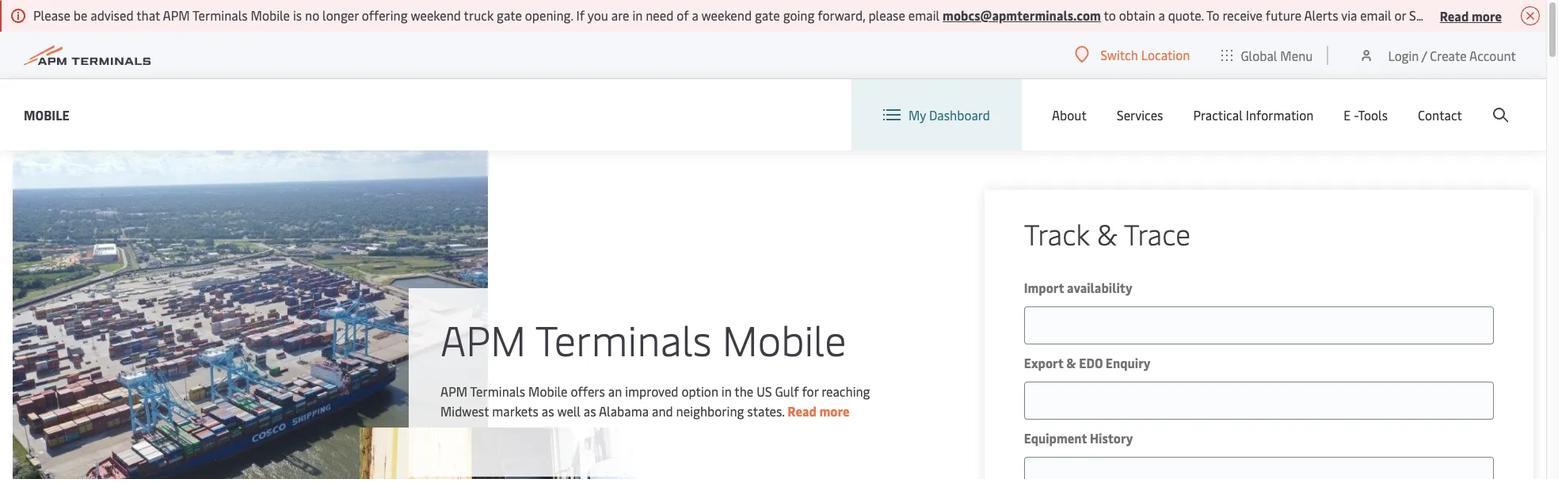 Task type: describe. For each thing, give the bounding box(es) containing it.
mobile secondary image
[[360, 428, 637, 479]]

track & trace
[[1024, 214, 1191, 253]]

gulf
[[775, 382, 799, 400]]

the
[[735, 382, 754, 400]]

import availability
[[1024, 279, 1133, 296]]

an
[[608, 382, 622, 400]]

0 horizontal spatial terminals
[[193, 6, 248, 24]]

dashboard
[[929, 106, 990, 124]]

to
[[1104, 6, 1116, 24]]

alabama
[[599, 402, 649, 420]]

mobcs@apmterminals.com link
[[943, 6, 1101, 24]]

e
[[1344, 106, 1351, 124]]

create
[[1431, 46, 1467, 64]]

terminals for apm terminals mobile
[[535, 311, 712, 366]]

midwest
[[441, 402, 489, 420]]

my dashboard
[[909, 106, 990, 124]]

read more for read more link
[[788, 402, 850, 420]]

mobile link
[[24, 105, 70, 125]]

be
[[73, 6, 87, 24]]

2 email from the left
[[1361, 6, 1392, 24]]

1 weekend from the left
[[411, 6, 461, 24]]

markets
[[492, 402, 539, 420]]

export & edo enquiry
[[1024, 354, 1151, 372]]

read more link
[[788, 402, 850, 420]]

global menu button
[[1206, 31, 1329, 79]]

global
[[1241, 46, 1278, 64]]

option
[[682, 382, 719, 400]]

neighboring
[[676, 402, 744, 420]]

trace
[[1124, 214, 1191, 253]]

1 gate from the left
[[497, 6, 522, 24]]

truck
[[464, 6, 494, 24]]

apm terminals mobile offers an improved option in the us gulf for reaching midwest markets as well as alabama and neighboring states.
[[441, 382, 870, 420]]

offers
[[571, 382, 605, 400]]

read for read more button
[[1440, 7, 1469, 24]]

of
[[677, 6, 689, 24]]

alerts
[[1305, 6, 1339, 24]]

more for read more link
[[820, 402, 850, 420]]

1 email from the left
[[909, 6, 940, 24]]

apm terminals mobile
[[441, 311, 847, 366]]

/
[[1422, 46, 1427, 64]]

2 as from the left
[[584, 402, 596, 420]]

improved
[[625, 382, 679, 400]]

& for trace
[[1097, 214, 1118, 253]]

us
[[757, 382, 772, 400]]

2 gate from the left
[[755, 6, 780, 24]]

no
[[305, 6, 320, 24]]

terminals for apm terminals mobile offers an improved option in the us gulf for reaching midwest markets as well as alabama and neighboring states.
[[470, 382, 525, 400]]

1 a from the left
[[692, 6, 699, 24]]

sms,
[[1410, 6, 1437, 24]]

going
[[783, 6, 815, 24]]

services button
[[1117, 79, 1164, 151]]

my dashboard button
[[883, 79, 990, 151]]

2 weekend from the left
[[702, 6, 752, 24]]

information
[[1246, 106, 1314, 124]]

xin da yang zhou  docked at apm terminals mobile image
[[13, 151, 488, 479]]

you
[[588, 6, 608, 24]]

1 as from the left
[[542, 402, 554, 420]]

switch location button
[[1075, 46, 1191, 63]]

& for edo
[[1067, 354, 1077, 372]]

or
[[1395, 6, 1407, 24]]

0 horizontal spatial in
[[633, 6, 643, 24]]

offering
[[362, 6, 408, 24]]



Task type: locate. For each thing, give the bounding box(es) containing it.
0 horizontal spatial &
[[1067, 354, 1077, 372]]

1 horizontal spatial more
[[1472, 7, 1502, 24]]

0 horizontal spatial as
[[542, 402, 554, 420]]

switch location
[[1101, 46, 1191, 63]]

need
[[646, 6, 674, 24]]

1 vertical spatial in
[[722, 382, 732, 400]]

please
[[33, 6, 70, 24]]

export
[[1024, 354, 1064, 372]]

menu
[[1281, 46, 1313, 64]]

2 please from the left
[[1441, 6, 1477, 24]]

mobile
[[251, 6, 290, 24], [24, 106, 70, 123], [723, 311, 847, 366], [529, 382, 568, 400]]

import
[[1024, 279, 1065, 296]]

as left the well
[[542, 402, 554, 420]]

read down for
[[788, 402, 817, 420]]

0 vertical spatial terminals
[[193, 6, 248, 24]]

switch
[[1101, 46, 1139, 63]]

login / create account
[[1389, 46, 1517, 64]]

e -tools button
[[1344, 79, 1388, 151]]

1 please from the left
[[869, 6, 906, 24]]

my
[[909, 106, 926, 124]]

contact
[[1418, 106, 1463, 124]]

more inside button
[[1472, 7, 1502, 24]]

2 a from the left
[[1159, 6, 1166, 24]]

obtain
[[1119, 6, 1156, 24]]

mobile inside apm terminals mobile offers an improved option in the us gulf for reaching midwest markets as well as alabama and neighboring states.
[[529, 382, 568, 400]]

2 vertical spatial terminals
[[470, 382, 525, 400]]

terminals up an on the left of page
[[535, 311, 712, 366]]

& left trace
[[1097, 214, 1118, 253]]

0 horizontal spatial please
[[869, 6, 906, 24]]

0 horizontal spatial weekend
[[411, 6, 461, 24]]

1 horizontal spatial weekend
[[702, 6, 752, 24]]

opening.
[[525, 6, 573, 24]]

track
[[1024, 214, 1090, 253]]

location
[[1142, 46, 1191, 63]]

read more button
[[1440, 6, 1502, 25]]

more for read more button
[[1472, 7, 1502, 24]]

if
[[577, 6, 585, 24]]

-
[[1354, 106, 1359, 124]]

1 vertical spatial apm
[[441, 311, 526, 366]]

in left the
[[722, 382, 732, 400]]

well
[[557, 402, 581, 420]]

tools
[[1358, 106, 1388, 124]]

terminals up markets
[[470, 382, 525, 400]]

for
[[802, 382, 819, 400]]

equipment history
[[1024, 429, 1134, 447]]

history
[[1090, 429, 1134, 447]]

forward,
[[818, 6, 866, 24]]

more
[[1472, 7, 1502, 24], [820, 402, 850, 420]]

terminals inside apm terminals mobile offers an improved option in the us gulf for reaching midwest markets as well as alabama and neighboring states.
[[470, 382, 525, 400]]

0 vertical spatial apm
[[163, 6, 190, 24]]

0 horizontal spatial read
[[788, 402, 817, 420]]

0 vertical spatial in
[[633, 6, 643, 24]]

login / create account link
[[1359, 32, 1517, 78]]

quote. to
[[1169, 6, 1220, 24]]

in right are on the top left of page
[[633, 6, 643, 24]]

reaching
[[822, 382, 870, 400]]

apm inside apm terminals mobile offers an improved option in the us gulf for reaching midwest markets as well as alabama and neighboring states.
[[441, 382, 468, 400]]

1 horizontal spatial gate
[[755, 6, 780, 24]]

1 vertical spatial read more
[[788, 402, 850, 420]]

0 horizontal spatial a
[[692, 6, 699, 24]]

practical information
[[1194, 106, 1314, 124]]

about button
[[1052, 79, 1087, 151]]

1 horizontal spatial read
[[1440, 7, 1469, 24]]

please be advised that apm terminals mobile is no longer offering weekend truck gate opening. if you are in need of a weekend gate going forward, please email mobcs@apmterminals.com to obtain a quote. to receive future alerts via email or sms, please
[[33, 6, 1480, 24]]

more down reaching
[[820, 402, 850, 420]]

practical information button
[[1194, 79, 1314, 151]]

mobcs@apmterminals.com
[[943, 6, 1101, 24]]

0 horizontal spatial read more
[[788, 402, 850, 420]]

weekend right the of
[[702, 6, 752, 24]]

terminals right that
[[193, 6, 248, 24]]

read
[[1440, 7, 1469, 24], [788, 402, 817, 420]]

read more down for
[[788, 402, 850, 420]]

1 horizontal spatial read more
[[1440, 7, 1502, 24]]

in inside apm terminals mobile offers an improved option in the us gulf for reaching midwest markets as well as alabama and neighboring states.
[[722, 382, 732, 400]]

states.
[[747, 402, 785, 420]]

2 horizontal spatial terminals
[[535, 311, 712, 366]]

read for read more link
[[788, 402, 817, 420]]

read right the sms,
[[1440, 7, 1469, 24]]

1 vertical spatial more
[[820, 402, 850, 420]]

e -tools
[[1344, 106, 1388, 124]]

weekend left the truck
[[411, 6, 461, 24]]

that
[[136, 6, 160, 24]]

more up 'account'
[[1472, 7, 1502, 24]]

2 vertical spatial apm
[[441, 382, 468, 400]]

1 horizontal spatial terminals
[[470, 382, 525, 400]]

1 horizontal spatial please
[[1441, 6, 1477, 24]]

1 horizontal spatial &
[[1097, 214, 1118, 253]]

0 vertical spatial &
[[1097, 214, 1118, 253]]

please
[[869, 6, 906, 24], [1441, 6, 1477, 24]]

0 vertical spatial more
[[1472, 7, 1502, 24]]

& left "edo"
[[1067, 354, 1077, 372]]

global menu
[[1241, 46, 1313, 64]]

0 horizontal spatial email
[[909, 6, 940, 24]]

as down 'offers'
[[584, 402, 596, 420]]

weekend
[[411, 6, 461, 24], [702, 6, 752, 24]]

read more for read more button
[[1440, 7, 1502, 24]]

future
[[1266, 6, 1302, 24]]

0 vertical spatial read
[[1440, 7, 1469, 24]]

please right the sms,
[[1441, 6, 1477, 24]]

1 horizontal spatial a
[[1159, 6, 1166, 24]]

0 horizontal spatial more
[[820, 402, 850, 420]]

enquiry
[[1106, 354, 1151, 372]]

1 horizontal spatial in
[[722, 382, 732, 400]]

0 vertical spatial read more
[[1440, 7, 1502, 24]]

read more up login / create account
[[1440, 7, 1502, 24]]

1 vertical spatial read
[[788, 402, 817, 420]]

longer
[[323, 6, 359, 24]]

1 horizontal spatial as
[[584, 402, 596, 420]]

is
[[293, 6, 302, 24]]

0 horizontal spatial gate
[[497, 6, 522, 24]]

services
[[1117, 106, 1164, 124]]

are
[[612, 6, 630, 24]]

via
[[1342, 6, 1358, 24]]

login
[[1389, 46, 1420, 64]]

apm
[[163, 6, 190, 24], [441, 311, 526, 366], [441, 382, 468, 400]]

gate right the truck
[[497, 6, 522, 24]]

1 vertical spatial terminals
[[535, 311, 712, 366]]

1 horizontal spatial email
[[1361, 6, 1392, 24]]

read more
[[1440, 7, 1502, 24], [788, 402, 850, 420]]

and
[[652, 402, 673, 420]]

equipment
[[1024, 429, 1087, 447]]

a right obtain on the top of the page
[[1159, 6, 1166, 24]]

availability
[[1067, 279, 1133, 296]]

1 vertical spatial &
[[1067, 354, 1077, 372]]

read inside button
[[1440, 7, 1469, 24]]

edo
[[1079, 354, 1103, 372]]

apm for apm terminals mobile offers an improved option in the us gulf for reaching midwest markets as well as alabama and neighboring states.
[[441, 382, 468, 400]]

account
[[1470, 46, 1517, 64]]

close alert image
[[1521, 6, 1540, 25]]

apm for apm terminals mobile
[[441, 311, 526, 366]]

a
[[692, 6, 699, 24], [1159, 6, 1166, 24]]

please right forward,
[[869, 6, 906, 24]]

a right the of
[[692, 6, 699, 24]]

gate left 'going'
[[755, 6, 780, 24]]

advised
[[91, 6, 134, 24]]

as
[[542, 402, 554, 420], [584, 402, 596, 420]]

receive
[[1223, 6, 1263, 24]]

in
[[633, 6, 643, 24], [722, 382, 732, 400]]

practical
[[1194, 106, 1243, 124]]

about
[[1052, 106, 1087, 124]]

email
[[909, 6, 940, 24], [1361, 6, 1392, 24]]

contact button
[[1418, 79, 1463, 151]]



Task type: vqa. For each thing, say whether or not it's contained in the screenshot.
top Empty
no



